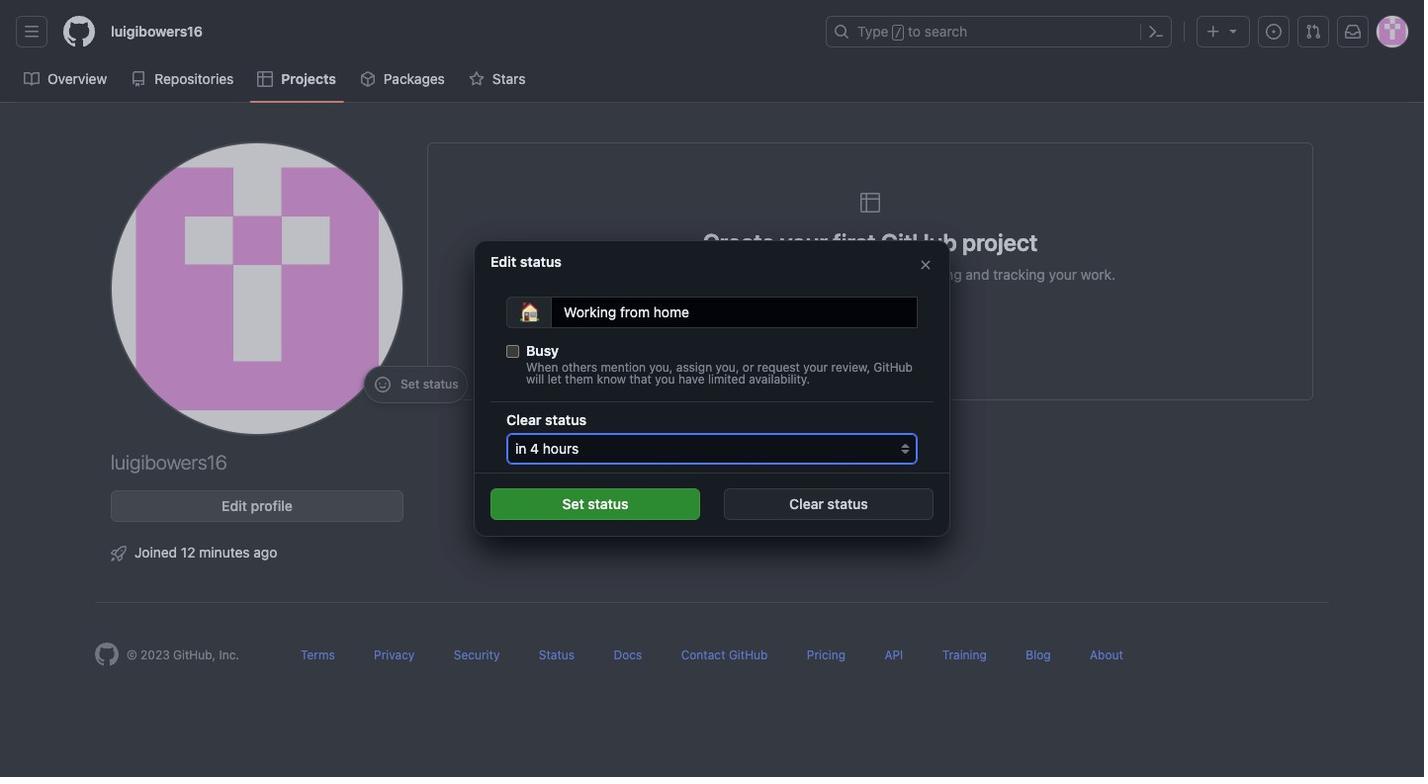 Task type: describe. For each thing, give the bounding box(es) containing it.
joined
[[134, 544, 177, 561]]

privacy link
[[374, 648, 415, 663]]

overview link
[[16, 64, 115, 94]]

create your first github project projects are a customizable, flexible tool for planning and tracking your work.
[[625, 228, 1115, 283]]

others
[[562, 359, 597, 374]]

know
[[597, 371, 626, 386]]

Busy checkbox
[[506, 345, 519, 357]]

new project
[[831, 317, 910, 334]]

have
[[678, 371, 705, 386]]

🏠
[[519, 298, 539, 325]]

🏠 button
[[506, 296, 552, 328]]

training
[[942, 648, 987, 663]]

tool
[[858, 266, 882, 283]]

about
[[1090, 648, 1123, 663]]

set status button inside the edit status dialog
[[490, 489, 700, 521]]

git pull request image
[[1305, 24, 1321, 40]]

change your avatar image
[[111, 142, 403, 435]]

type
[[857, 23, 889, 40]]

profile
[[251, 497, 293, 514]]

clear inside button
[[789, 496, 824, 513]]

0 horizontal spatial clear
[[506, 411, 541, 428]]

stars link
[[461, 64, 533, 94]]

projects inside create your first github project projects are a customizable, flexible tool for planning and tracking your work.
[[625, 266, 677, 283]]

What's your current status? text field
[[551, 296, 918, 328]]

plus image
[[1205, 24, 1221, 40]]

tracking
[[993, 266, 1045, 283]]

0 horizontal spatial set status button
[[373, 375, 459, 395]]

privacy
[[374, 648, 415, 663]]

triangle down image
[[1225, 23, 1241, 39]]

close image
[[918, 257, 934, 272]]

joined 12 minutes ago
[[134, 544, 277, 561]]

pricing
[[807, 648, 846, 663]]

github inside busy when others mention you, assign you, or request your review,           github will let them know that you have limited availability.
[[874, 359, 913, 374]]

and
[[966, 266, 989, 283]]

planning
[[907, 266, 962, 283]]

are
[[681, 266, 701, 283]]

stars
[[492, 70, 525, 87]]

availability.
[[749, 371, 810, 386]]

1 vertical spatial your
[[1049, 266, 1077, 283]]

luigibowers16 link
[[103, 16, 211, 47]]

repo image
[[131, 71, 147, 87]]

flexible
[[809, 266, 854, 283]]

0 vertical spatial your
[[780, 228, 828, 256]]

packages link
[[352, 64, 453, 94]]

1 luigibowers16 from the top
[[111, 23, 203, 40]]

mention
[[601, 359, 646, 374]]

busy
[[526, 342, 559, 358]]

you
[[655, 371, 675, 386]]

project inside button
[[863, 317, 910, 334]]

command palette image
[[1148, 24, 1164, 40]]

repositories
[[154, 70, 234, 87]]

search
[[924, 23, 967, 40]]

status link
[[539, 648, 575, 663]]

work.
[[1081, 266, 1115, 283]]

review,
[[831, 359, 870, 374]]

first
[[833, 228, 876, 256]]

create
[[703, 228, 775, 256]]

smiley image
[[375, 377, 391, 393]]

notifications image
[[1345, 24, 1361, 40]]

1 vertical spatial homepage image
[[95, 643, 119, 667]]

docs
[[614, 648, 642, 663]]

packages
[[384, 70, 445, 87]]

edit status
[[490, 253, 562, 269]]

terms link
[[301, 648, 335, 663]]

0 horizontal spatial set status
[[401, 377, 459, 392]]

let
[[548, 371, 562, 386]]

issue opened image
[[1266, 24, 1282, 40]]

©
[[127, 648, 137, 663]]

0 vertical spatial homepage image
[[63, 16, 95, 47]]

new
[[831, 317, 860, 334]]

clear status button
[[724, 489, 934, 521]]



Task type: vqa. For each thing, say whether or not it's contained in the screenshot.
the bottom up
no



Task type: locate. For each thing, give the bounding box(es) containing it.
you,
[[649, 359, 673, 374], [715, 359, 739, 374]]

ago
[[254, 544, 277, 561]]

your
[[780, 228, 828, 256], [1049, 266, 1077, 283], [803, 359, 828, 374]]

edit
[[490, 253, 516, 269], [222, 497, 247, 514]]

0 vertical spatial projects
[[281, 70, 336, 87]]

1 horizontal spatial edit
[[490, 253, 516, 269]]

edit profile
[[222, 497, 293, 514]]

github inside create your first github project projects are a customizable, flexible tool for planning and tracking your work.
[[881, 228, 957, 256]]

2 luigibowers16 from the top
[[111, 451, 227, 474]]

1 vertical spatial luigibowers16
[[111, 451, 227, 474]]

1 horizontal spatial projects
[[625, 266, 677, 283]]

or
[[742, 359, 754, 374]]

set status
[[401, 377, 459, 392], [562, 496, 628, 513]]

request
[[757, 359, 800, 374]]

0 horizontal spatial project
[[863, 317, 910, 334]]

overview
[[47, 70, 107, 87]]

your left work.
[[1049, 266, 1077, 283]]

1 vertical spatial set status
[[562, 496, 628, 513]]

github right review, on the right top of the page
[[874, 359, 913, 374]]

table image up first
[[858, 191, 882, 215]]

0 vertical spatial set status button
[[373, 375, 459, 395]]

0 vertical spatial set status
[[401, 377, 459, 392]]

table image inside projects link
[[257, 71, 273, 87]]

contact github link
[[681, 648, 768, 663]]

0 vertical spatial set
[[401, 377, 420, 392]]

1 vertical spatial project
[[863, 317, 910, 334]]

homepage image up overview
[[63, 16, 95, 47]]

new project button
[[818, 311, 923, 342]]

github
[[881, 228, 957, 256], [874, 359, 913, 374], [729, 648, 768, 663]]

projects
[[281, 70, 336, 87], [625, 266, 677, 283]]

docs link
[[614, 648, 642, 663]]

pricing link
[[807, 648, 846, 663]]

book image
[[24, 71, 40, 87]]

api link
[[884, 648, 903, 663]]

edit status dialog
[[475, 241, 949, 536]]

edit left profile
[[222, 497, 247, 514]]

1 horizontal spatial clear
[[789, 496, 824, 513]]

2 vertical spatial github
[[729, 648, 768, 663]]

minutes
[[199, 544, 250, 561]]

/
[[895, 26, 902, 40]]

table image for create your first github project
[[858, 191, 882, 215]]

1 horizontal spatial set
[[562, 496, 584, 513]]

clear status
[[506, 411, 587, 428], [789, 496, 868, 513]]

security link
[[454, 648, 500, 663]]

0 vertical spatial github
[[881, 228, 957, 256]]

1 you, from the left
[[649, 359, 673, 374]]

0 horizontal spatial set
[[401, 377, 420, 392]]

table image
[[257, 71, 273, 87], [858, 191, 882, 215]]

luigibowers16 up joined at the left of page
[[111, 451, 227, 474]]

project right new
[[863, 317, 910, 334]]

will
[[526, 371, 544, 386]]

0 vertical spatial project
[[962, 228, 1038, 256]]

luigibowers16
[[111, 23, 203, 40], [111, 451, 227, 474]]

0 vertical spatial clear status
[[506, 411, 587, 428]]

github up close 'image'
[[881, 228, 957, 256]]

0 horizontal spatial table image
[[257, 71, 273, 87]]

edit inside dialog
[[490, 253, 516, 269]]

your up flexible
[[780, 228, 828, 256]]

1 horizontal spatial clear status
[[789, 496, 868, 513]]

1 horizontal spatial set status button
[[490, 489, 700, 521]]

you, left have
[[649, 359, 673, 374]]

inc.
[[219, 648, 239, 663]]

1 horizontal spatial table image
[[858, 191, 882, 215]]

homepage image left © at the left
[[95, 643, 119, 667]]

0 horizontal spatial projects
[[281, 70, 336, 87]]

1 horizontal spatial set status
[[562, 496, 628, 513]]

package image
[[360, 71, 376, 87]]

about link
[[1090, 648, 1123, 663]]

edit profile button
[[111, 490, 403, 522]]

2 vertical spatial your
[[803, 359, 828, 374]]

github right "contact"
[[729, 648, 768, 663]]

1 vertical spatial set status button
[[490, 489, 700, 521]]

1 vertical spatial projects
[[625, 266, 677, 283]]

status
[[539, 648, 575, 663]]

type / to search
[[857, 23, 967, 40]]

1 vertical spatial edit
[[222, 497, 247, 514]]

0 horizontal spatial you,
[[649, 359, 673, 374]]

set
[[401, 377, 420, 392], [562, 496, 584, 513]]

projects left package icon
[[281, 70, 336, 87]]

project inside create your first github project projects are a customizable, flexible tool for planning and tracking your work.
[[962, 228, 1038, 256]]

table image right repositories
[[257, 71, 273, 87]]

repositories link
[[123, 64, 242, 94]]

1 vertical spatial table image
[[858, 191, 882, 215]]

busy when others mention you, assign you, or request your review,           github will let them know that you have limited availability.
[[526, 342, 913, 386]]

a
[[705, 266, 712, 283]]

contact
[[681, 648, 725, 663]]

set inside the edit status dialog
[[562, 496, 584, 513]]

1 horizontal spatial you,
[[715, 359, 739, 374]]

2 you, from the left
[[715, 359, 739, 374]]

limited
[[708, 371, 745, 386]]

set status inside the edit status dialog
[[562, 496, 628, 513]]

0 horizontal spatial clear status
[[506, 411, 587, 428]]

1 horizontal spatial project
[[962, 228, 1038, 256]]

project up tracking
[[962, 228, 1038, 256]]

training link
[[942, 648, 987, 663]]

projects link
[[250, 64, 344, 94]]

assign
[[676, 359, 712, 374]]

to
[[908, 23, 921, 40]]

12
[[181, 544, 195, 561]]

set status button
[[373, 375, 459, 395], [490, 489, 700, 521]]

your left review, on the right top of the page
[[803, 359, 828, 374]]

status
[[520, 253, 562, 269], [423, 377, 459, 392], [545, 411, 587, 428], [588, 496, 628, 513], [827, 496, 868, 513]]

edit up "🏠" dropdown button
[[490, 253, 516, 269]]

0 vertical spatial table image
[[257, 71, 273, 87]]

api
[[884, 648, 903, 663]]

1 vertical spatial set
[[562, 496, 584, 513]]

github,
[[173, 648, 216, 663]]

projects left are
[[625, 266, 677, 283]]

1 vertical spatial clear
[[789, 496, 824, 513]]

star image
[[469, 71, 484, 87]]

1 vertical spatial clear status
[[789, 496, 868, 513]]

clear status inside clear status button
[[789, 496, 868, 513]]

0 vertical spatial edit
[[490, 253, 516, 269]]

security
[[454, 648, 500, 663]]

project
[[962, 228, 1038, 256], [863, 317, 910, 334]]

status inside button
[[827, 496, 868, 513]]

edit inside button
[[222, 497, 247, 514]]

table image for projects
[[257, 71, 273, 87]]

© 2023 github, inc.
[[127, 648, 239, 663]]

you, left or
[[715, 359, 739, 374]]

contact github
[[681, 648, 768, 663]]

blog
[[1026, 648, 1051, 663]]

rocket image
[[111, 546, 127, 562]]

for
[[886, 266, 904, 283]]

homepage image
[[63, 16, 95, 47], [95, 643, 119, 667]]

1 vertical spatial github
[[874, 359, 913, 374]]

that
[[629, 371, 652, 386]]

customizable,
[[716, 266, 805, 283]]

0 horizontal spatial edit
[[222, 497, 247, 514]]

terms
[[301, 648, 335, 663]]

luigibowers16 up repo icon
[[111, 23, 203, 40]]

2023
[[141, 648, 170, 663]]

them
[[565, 371, 593, 386]]

edit for edit profile
[[222, 497, 247, 514]]

0 vertical spatial clear
[[506, 411, 541, 428]]

edit for edit status
[[490, 253, 516, 269]]

0 vertical spatial luigibowers16
[[111, 23, 203, 40]]

clear
[[506, 411, 541, 428], [789, 496, 824, 513]]

when
[[526, 359, 558, 374]]

your inside busy when others mention you, assign you, or request your review,           github will let them know that you have limited availability.
[[803, 359, 828, 374]]

blog link
[[1026, 648, 1051, 663]]



